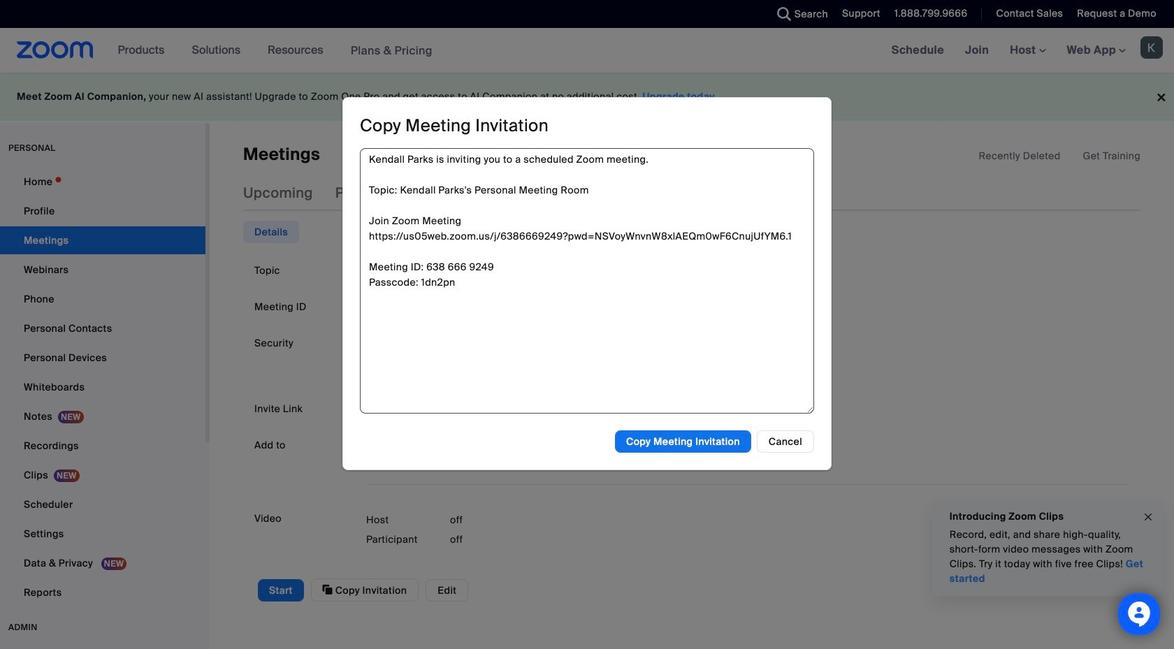 Task type: locate. For each thing, give the bounding box(es) containing it.
btn image
[[366, 439, 380, 453]]

tab
[[243, 221, 299, 244]]

copy invitation content text field
[[360, 148, 815, 414]]

meetings navigation
[[881, 28, 1175, 73]]

zoom logo image
[[17, 41, 93, 59]]

add to yahoo calendar image
[[662, 439, 676, 453]]

footer
[[0, 73, 1175, 121]]

copy image
[[323, 584, 333, 597]]

0 vertical spatial application
[[979, 149, 1141, 163]]

add to outlook calendar (.ics) image
[[499, 439, 513, 453]]

1 vertical spatial application
[[366, 398, 1130, 420]]

heading
[[360, 115, 549, 137]]

dialog
[[343, 97, 832, 471]]

tab list
[[243, 221, 299, 244]]

application
[[979, 149, 1141, 163], [366, 398, 1130, 420]]

banner
[[0, 28, 1175, 73]]



Task type: vqa. For each thing, say whether or not it's contained in the screenshot.
Personal Menu menu
yes



Task type: describe. For each thing, give the bounding box(es) containing it.
product information navigation
[[107, 28, 443, 73]]

tabs of meeting tab list
[[243, 175, 693, 211]]

close image
[[1143, 509, 1154, 525]]

personal menu menu
[[0, 168, 206, 608]]



